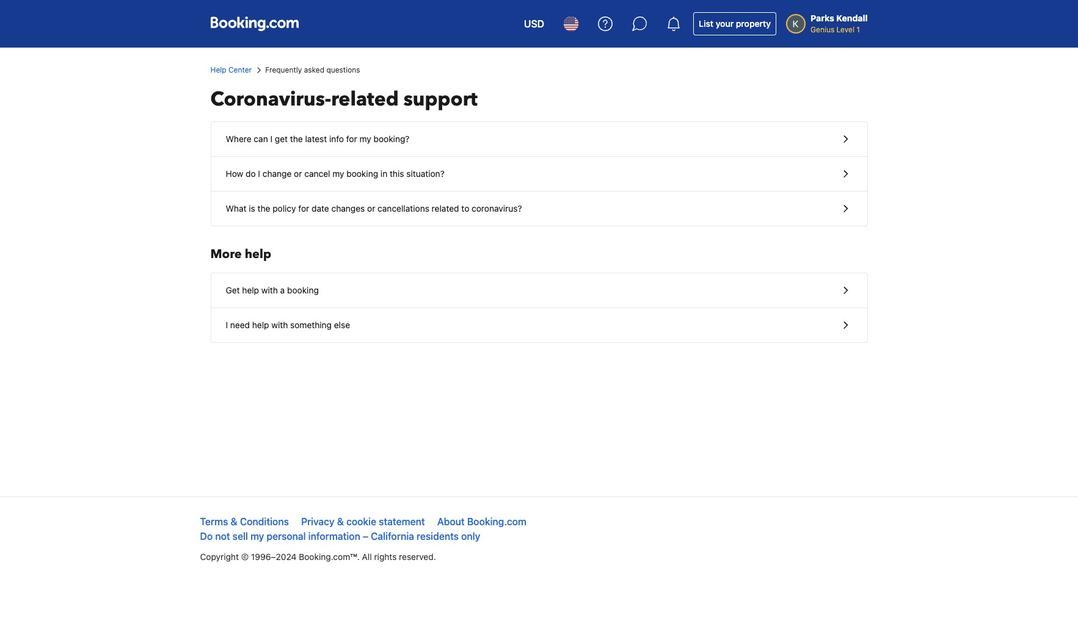 Task type: describe. For each thing, give the bounding box(es) containing it.
level
[[837, 25, 855, 34]]

how
[[226, 169, 243, 179]]

sell
[[233, 532, 248, 543]]

1 horizontal spatial for
[[346, 134, 357, 144]]

get help with a booking
[[226, 285, 319, 296]]

get help with a booking button
[[211, 274, 867, 309]]

help center
[[210, 65, 252, 75]]

coronavirus-
[[210, 86, 331, 113]]

do
[[200, 532, 213, 543]]

i for get
[[270, 134, 273, 144]]

can
[[254, 134, 268, 144]]

i for change
[[258, 169, 260, 179]]

about booking.com link
[[437, 517, 527, 528]]

i need help with something else
[[226, 320, 350, 331]]

property
[[736, 18, 771, 29]]

in
[[381, 169, 388, 179]]

situation?
[[406, 169, 445, 179]]

privacy & cookie statement
[[301, 517, 425, 528]]

more help
[[210, 246, 271, 263]]

–
[[363, 532, 369, 543]]

residents
[[417, 532, 459, 543]]

support
[[404, 86, 478, 113]]

asked
[[304, 65, 324, 75]]

booking?
[[374, 134, 410, 144]]

copyright © 1996–2024 booking.com™. all rights reserved.
[[200, 552, 436, 563]]

i need help with something else button
[[211, 309, 867, 343]]

what is the policy for date changes or cancellations related to coronavirus?
[[226, 203, 522, 214]]

terms & conditions link
[[200, 517, 289, 528]]

do not sell my personal information – california residents only link
[[200, 532, 480, 543]]

get
[[275, 134, 288, 144]]

something
[[290, 320, 332, 331]]

help for get
[[242, 285, 259, 296]]

personal
[[267, 532, 306, 543]]

0 horizontal spatial the
[[258, 203, 270, 214]]

list your property link
[[694, 12, 777, 35]]

& for privacy
[[337, 517, 344, 528]]

1
[[857, 25, 860, 34]]

related inside button
[[432, 203, 459, 214]]

0 horizontal spatial related
[[331, 86, 399, 113]]

info
[[329, 134, 344, 144]]

questions
[[327, 65, 360, 75]]

cancellations
[[378, 203, 429, 214]]

coronavirus?
[[472, 203, 522, 214]]

get
[[226, 285, 240, 296]]

terms & conditions
[[200, 517, 289, 528]]

statement
[[379, 517, 425, 528]]

kendall
[[837, 13, 868, 23]]

1 horizontal spatial or
[[367, 203, 375, 214]]

this
[[390, 169, 404, 179]]

about
[[437, 517, 465, 528]]

genius
[[811, 25, 835, 34]]

your
[[716, 18, 734, 29]]

what is the policy for date changes or cancellations related to coronavirus? button
[[211, 192, 867, 226]]



Task type: locate. For each thing, give the bounding box(es) containing it.
1 vertical spatial with
[[271, 320, 288, 331]]

usd button
[[517, 9, 552, 38]]

1996–2024
[[251, 552, 297, 563]]

rights
[[374, 552, 397, 563]]

booking left in
[[347, 169, 378, 179]]

0 vertical spatial help
[[245, 246, 271, 263]]

for left date
[[298, 203, 309, 214]]

how do i change or cancel my booking in this situation? button
[[211, 157, 867, 192]]

help right get
[[242, 285, 259, 296]]

1 vertical spatial or
[[367, 203, 375, 214]]

my down conditions
[[251, 532, 264, 543]]

not
[[215, 532, 230, 543]]

help for more
[[245, 246, 271, 263]]

privacy & cookie statement link
[[301, 517, 425, 528]]

help
[[210, 65, 226, 75]]

center
[[229, 65, 252, 75]]

what
[[226, 203, 247, 214]]

need
[[230, 320, 250, 331]]

california
[[371, 532, 414, 543]]

0 vertical spatial my
[[360, 134, 371, 144]]

i inside button
[[226, 320, 228, 331]]

usd
[[524, 18, 544, 29]]

2 vertical spatial i
[[226, 320, 228, 331]]

booking right a
[[287, 285, 319, 296]]

frequently asked questions
[[265, 65, 360, 75]]

booking
[[347, 169, 378, 179], [287, 285, 319, 296]]

1 vertical spatial related
[[432, 203, 459, 214]]

to
[[462, 203, 469, 214]]

or left 'cancel'
[[294, 169, 302, 179]]

frequently
[[265, 65, 302, 75]]

1 horizontal spatial related
[[432, 203, 459, 214]]

0 vertical spatial the
[[290, 134, 303, 144]]

all
[[362, 552, 372, 563]]

help right more at the top left of page
[[245, 246, 271, 263]]

where
[[226, 134, 252, 144]]

0 vertical spatial i
[[270, 134, 273, 144]]

1 horizontal spatial booking
[[347, 169, 378, 179]]

with left a
[[261, 285, 278, 296]]

more
[[210, 246, 242, 263]]

conditions
[[240, 517, 289, 528]]

is
[[249, 203, 255, 214]]

0 horizontal spatial &
[[231, 517, 238, 528]]

©
[[241, 552, 249, 563]]

booking.com
[[467, 517, 527, 528]]

cookie
[[346, 517, 376, 528]]

how do i change or cancel my booking in this situation?
[[226, 169, 445, 179]]

changes
[[331, 203, 365, 214]]

list your property
[[699, 18, 771, 29]]

about booking.com do not sell my personal information – california residents only
[[200, 517, 527, 543]]

2 horizontal spatial my
[[360, 134, 371, 144]]

cancel
[[304, 169, 330, 179]]

else
[[334, 320, 350, 331]]

related left to
[[432, 203, 459, 214]]

2 horizontal spatial i
[[270, 134, 273, 144]]

1 vertical spatial booking
[[287, 285, 319, 296]]

1 vertical spatial help
[[242, 285, 259, 296]]

my inside about booking.com do not sell my personal information – california residents only
[[251, 532, 264, 543]]

0 horizontal spatial or
[[294, 169, 302, 179]]

booking.com online hotel reservations image
[[210, 16, 298, 31]]

where can i get the latest info for my booking? button
[[211, 122, 867, 157]]

0 horizontal spatial booking
[[287, 285, 319, 296]]

i
[[270, 134, 273, 144], [258, 169, 260, 179], [226, 320, 228, 331]]

help
[[245, 246, 271, 263], [242, 285, 259, 296], [252, 320, 269, 331]]

0 vertical spatial related
[[331, 86, 399, 113]]

change
[[263, 169, 292, 179]]

&
[[231, 517, 238, 528], [337, 517, 344, 528]]

latest
[[305, 134, 327, 144]]

for
[[346, 134, 357, 144], [298, 203, 309, 214]]

date
[[312, 203, 329, 214]]

the right is
[[258, 203, 270, 214]]

i left need
[[226, 320, 228, 331]]

1 vertical spatial my
[[333, 169, 344, 179]]

with left something
[[271, 320, 288, 331]]

1 horizontal spatial my
[[333, 169, 344, 179]]

0 vertical spatial booking
[[347, 169, 378, 179]]

2 & from the left
[[337, 517, 344, 528]]

1 horizontal spatial &
[[337, 517, 344, 528]]

related
[[331, 86, 399, 113], [432, 203, 459, 214]]

help right need
[[252, 320, 269, 331]]

my
[[360, 134, 371, 144], [333, 169, 344, 179], [251, 532, 264, 543]]

privacy
[[301, 517, 335, 528]]

0 horizontal spatial i
[[226, 320, 228, 331]]

parks kendall genius level 1
[[811, 13, 868, 34]]

copyright
[[200, 552, 239, 563]]

1 vertical spatial the
[[258, 203, 270, 214]]

0 horizontal spatial for
[[298, 203, 309, 214]]

terms
[[200, 517, 228, 528]]

i left get
[[270, 134, 273, 144]]

for right the "info"
[[346, 134, 357, 144]]

& for terms
[[231, 517, 238, 528]]

the
[[290, 134, 303, 144], [258, 203, 270, 214]]

coronavirus-related support
[[210, 86, 478, 113]]

parks
[[811, 13, 835, 23]]

booking inside button
[[347, 169, 378, 179]]

policy
[[273, 203, 296, 214]]

0 vertical spatial with
[[261, 285, 278, 296]]

booking inside button
[[287, 285, 319, 296]]

information
[[308, 532, 360, 543]]

0 horizontal spatial my
[[251, 532, 264, 543]]

with
[[261, 285, 278, 296], [271, 320, 288, 331]]

my right 'cancel'
[[333, 169, 344, 179]]

booking.com™.
[[299, 552, 360, 563]]

help center button
[[210, 65, 252, 76]]

1 horizontal spatial the
[[290, 134, 303, 144]]

1 & from the left
[[231, 517, 238, 528]]

1 horizontal spatial i
[[258, 169, 260, 179]]

a
[[280, 285, 285, 296]]

& up do not sell my personal information – california residents only link
[[337, 517, 344, 528]]

the right get
[[290, 134, 303, 144]]

2 vertical spatial my
[[251, 532, 264, 543]]

or right changes
[[367, 203, 375, 214]]

2 vertical spatial help
[[252, 320, 269, 331]]

related down questions
[[331, 86, 399, 113]]

& up sell
[[231, 517, 238, 528]]

reserved.
[[399, 552, 436, 563]]

do
[[246, 169, 256, 179]]

0 vertical spatial for
[[346, 134, 357, 144]]

0 vertical spatial or
[[294, 169, 302, 179]]

my left the booking?
[[360, 134, 371, 144]]

i right do
[[258, 169, 260, 179]]

1 vertical spatial for
[[298, 203, 309, 214]]

list
[[699, 18, 714, 29]]

only
[[461, 532, 480, 543]]

where can i get the latest info for my booking?
[[226, 134, 410, 144]]

1 vertical spatial i
[[258, 169, 260, 179]]



Task type: vqa. For each thing, say whether or not it's contained in the screenshot.
the privacy & cookie statement at the left bottom
yes



